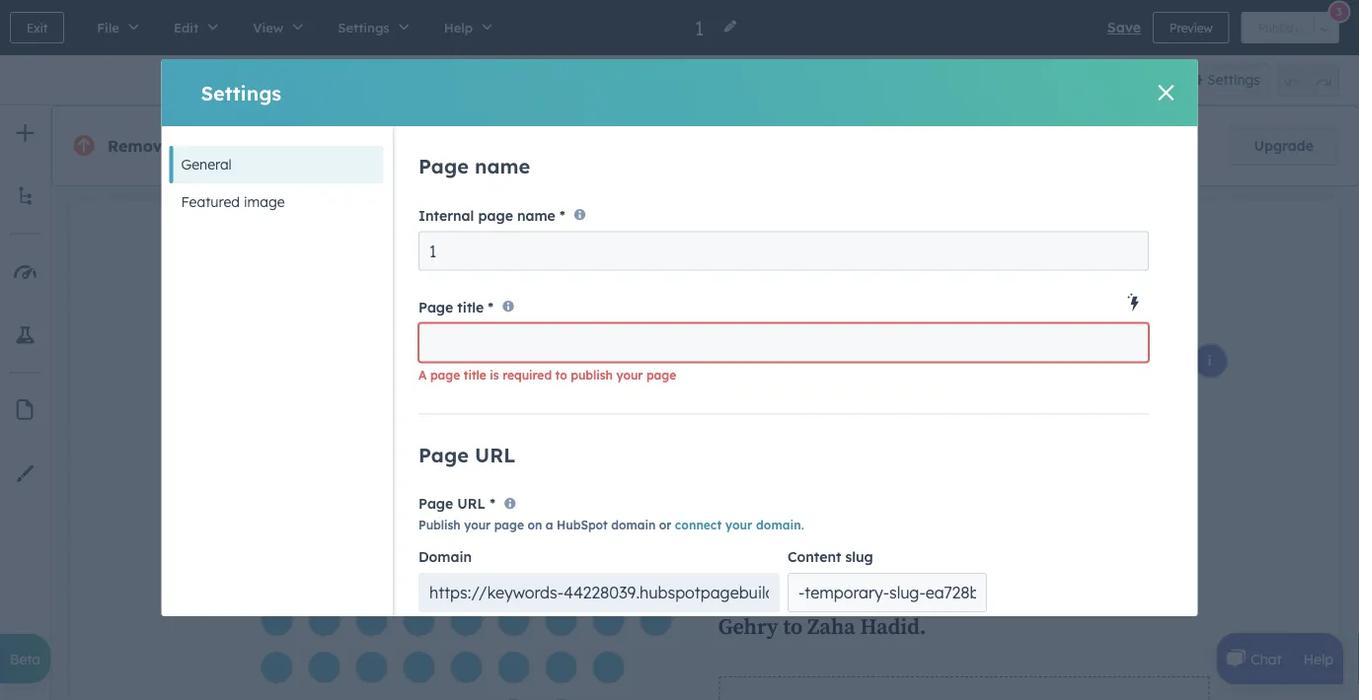 Task type: locate. For each thing, give the bounding box(es) containing it.
1 vertical spatial title
[[463, 368, 486, 383]]

0 horizontal spatial publish
[[418, 518, 460, 533]]

hubspot right the
[[207, 136, 277, 156]]

settings up the
[[201, 80, 281, 105]]

page up a
[[418, 299, 453, 316]]

hubspot right a
[[556, 518, 607, 533]]

preview button
[[1153, 12, 1230, 43]]

page
[[478, 207, 513, 224], [430, 368, 460, 383], [646, 368, 676, 383], [494, 518, 524, 533]]

name
[[474, 154, 530, 179], [517, 207, 555, 224]]

internal page name
[[418, 207, 555, 224]]

to
[[555, 368, 567, 383]]

url up domain
[[457, 496, 485, 513]]

page title
[[418, 299, 483, 316]]

1 horizontal spatial publish
[[1258, 20, 1298, 35]]

or
[[659, 518, 671, 533]]

settings down preview
[[1207, 71, 1261, 88]]

1 vertical spatial name
[[517, 207, 555, 224]]

0 horizontal spatial group
[[636, 63, 714, 97]]

page up "internal"
[[418, 154, 468, 179]]

exit link
[[10, 12, 64, 43]]

publish
[[1258, 20, 1298, 35], [418, 518, 460, 533]]

None field
[[693, 14, 711, 41]]

1 horizontal spatial group
[[1277, 63, 1340, 97]]

domain
[[418, 549, 471, 566]]

publish up settings button
[[1258, 20, 1298, 35]]

publish button
[[1242, 12, 1315, 43]]

2 group from the left
[[1277, 63, 1340, 97]]

page url down is
[[418, 443, 515, 468]]

None text field
[[418, 231, 1149, 271], [418, 323, 1149, 363], [418, 231, 1149, 271], [418, 323, 1149, 363]]

publish group
[[1242, 12, 1340, 43]]

general
[[181, 156, 232, 173]]

exit
[[27, 20, 48, 35]]

connect your domain. link
[[675, 518, 804, 533]]

title down internal page name
[[457, 299, 483, 316]]

the
[[176, 136, 202, 156]]

domain.
[[756, 518, 804, 533]]

1 vertical spatial hubspot
[[556, 518, 607, 533]]

1 horizontal spatial hubspot
[[556, 518, 607, 533]]

beta button
[[0, 635, 50, 684]]

settings
[[1207, 71, 1261, 88], [201, 80, 281, 105]]

dialog
[[161, 59, 1198, 701]]

publish up domain
[[418, 518, 460, 533]]

name down pages.
[[517, 207, 555, 224]]

page up domain
[[418, 496, 453, 513]]

Domain text field
[[418, 574, 779, 613]]

name up internal page name
[[474, 154, 530, 179]]

1 horizontal spatial settings
[[1207, 71, 1261, 88]]

title left is
[[463, 368, 486, 383]]

page down a
[[418, 443, 468, 468]]

group
[[636, 63, 714, 97], [1277, 63, 1340, 97]]

page url up domain
[[418, 496, 485, 513]]

slug
[[845, 549, 873, 566]]

publish your page on a hubspot domain or connect your domain.
[[418, 518, 804, 533]]

hubspot
[[207, 136, 277, 156], [556, 518, 607, 533]]

a
[[418, 368, 426, 383]]

url down is
[[474, 443, 515, 468]]

0 vertical spatial name
[[474, 154, 530, 179]]

upgrade link
[[1230, 126, 1339, 166]]

1 vertical spatial publish
[[418, 518, 460, 533]]

from
[[322, 136, 361, 156]]

featured
[[181, 193, 240, 211]]

required
[[502, 368, 551, 383]]

3
[[1336, 5, 1343, 19]]

title
[[457, 299, 483, 316], [463, 368, 486, 383]]

featured image
[[181, 193, 285, 211]]

1 page from the top
[[418, 154, 468, 179]]

0 vertical spatial hubspot
[[207, 136, 277, 156]]

page
[[418, 154, 468, 179], [418, 299, 453, 316], [418, 443, 468, 468], [418, 496, 453, 513]]

page right a
[[430, 368, 460, 383]]

publish inside button
[[1258, 20, 1298, 35]]

close image
[[1158, 85, 1174, 101]]

content
[[787, 549, 841, 566]]

page right publish
[[646, 368, 676, 383]]

1 vertical spatial page url
[[418, 496, 485, 513]]

page url
[[418, 443, 515, 468], [418, 496, 485, 513]]

your
[[366, 136, 403, 156], [616, 368, 643, 383], [464, 518, 490, 533], [725, 518, 752, 533]]

0 vertical spatial publish
[[1258, 20, 1298, 35]]

0 vertical spatial page url
[[418, 443, 515, 468]]

url
[[474, 443, 515, 468], [457, 496, 485, 513]]



Task type: describe. For each thing, give the bounding box(es) containing it.
publish for publish your page on a hubspot domain or connect your domain.
[[418, 518, 460, 533]]

dialog containing settings
[[161, 59, 1198, 701]]

image
[[244, 193, 285, 211]]

0 vertical spatial title
[[457, 299, 483, 316]]

1 group from the left
[[636, 63, 714, 97]]

content slug
[[787, 549, 873, 566]]

0 horizontal spatial hubspot
[[207, 136, 277, 156]]

remove
[[108, 136, 171, 156]]

logo
[[282, 136, 317, 156]]

your right 'from'
[[366, 136, 403, 156]]

4 page from the top
[[418, 496, 453, 513]]

hubspot inside dialog
[[556, 518, 607, 533]]

Content slug text field
[[787, 574, 987, 613]]

publish
[[570, 368, 612, 383]]

on
[[527, 518, 542, 533]]

internal
[[418, 207, 474, 224]]

page left on
[[494, 518, 524, 533]]

1 vertical spatial url
[[457, 496, 485, 513]]

is
[[489, 368, 499, 383]]

featured image button
[[169, 184, 384, 221]]

chat
[[1251, 651, 1282, 668]]

settings inside button
[[1207, 71, 1261, 88]]

remove the hubspot logo from your landing pages.
[[108, 136, 526, 156]]

0 horizontal spatial settings
[[201, 80, 281, 105]]

a page title is required to publish your page
[[418, 368, 676, 383]]

your up domain
[[464, 518, 490, 533]]

page name
[[418, 154, 530, 179]]

save
[[1107, 19, 1141, 36]]

landing
[[408, 136, 469, 156]]

general button
[[169, 146, 384, 184]]

upgrade
[[1254, 137, 1314, 154]]

connect
[[675, 518, 721, 533]]

your right connect
[[725, 518, 752, 533]]

save button
[[1107, 16, 1141, 39]]

settings button
[[1179, 63, 1269, 97]]

1 page url from the top
[[418, 443, 515, 468]]

0 vertical spatial url
[[474, 443, 515, 468]]

preview
[[1170, 20, 1213, 35]]

a
[[545, 518, 553, 533]]

help
[[1304, 651, 1334, 668]]

publish for publish
[[1258, 20, 1298, 35]]

domain
[[611, 518, 655, 533]]

pages.
[[474, 136, 526, 156]]

beta
[[10, 651, 41, 668]]

2 page from the top
[[418, 299, 453, 316]]

your right publish
[[616, 368, 643, 383]]

3 page from the top
[[418, 443, 468, 468]]

page right "internal"
[[478, 207, 513, 224]]

2 page url from the top
[[418, 496, 485, 513]]



Task type: vqa. For each thing, say whether or not it's contained in the screenshot.
tab list
no



